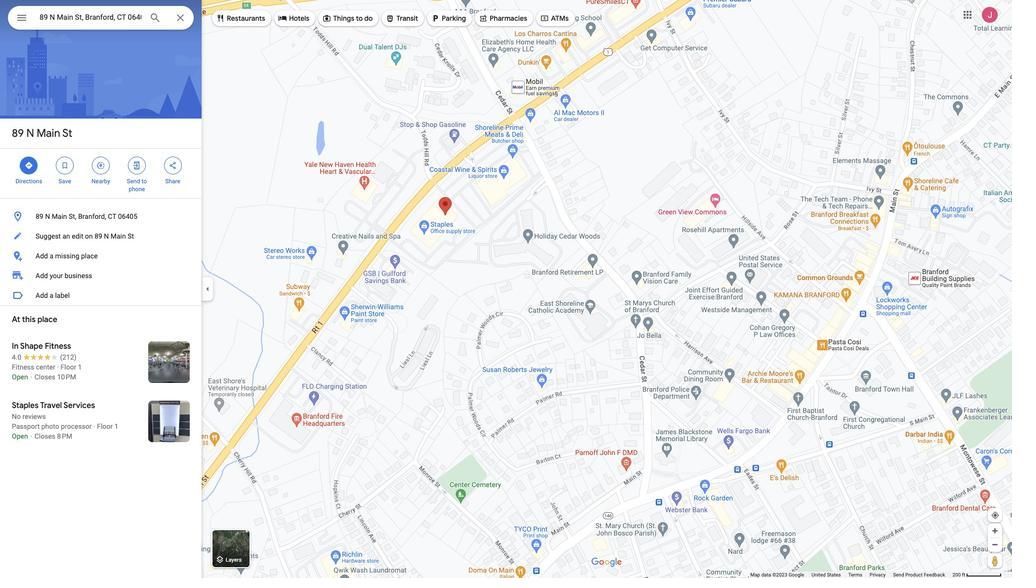 Task type: vqa. For each thing, say whether or not it's contained in the screenshot.
Add related to Add your business
yes



Task type: locate. For each thing, give the bounding box(es) containing it.
0 vertical spatial st
[[62, 127, 72, 140]]

place right this
[[37, 315, 57, 325]]

1 vertical spatial place
[[37, 315, 57, 325]]

n right on
[[104, 232, 109, 240]]

add a missing place
[[36, 252, 98, 260]]

n for 89 n main st, branford, ct 06405
[[45, 212, 50, 220]]

closes down center
[[34, 373, 55, 381]]

map
[[750, 572, 760, 578]]

0 vertical spatial main
[[37, 127, 60, 140]]

a inside add a label button
[[50, 292, 53, 299]]

0 vertical spatial ⋅
[[30, 373, 33, 381]]

1 open from the top
[[12, 373, 28, 381]]

pharmacies
[[490, 14, 527, 23]]

show street view coverage image
[[988, 553, 1002, 568]]

0 vertical spatial 89
[[12, 127, 24, 140]]

place
[[81, 252, 98, 260], [37, 315, 57, 325]]

suggest an edit on 89 n main st button
[[0, 226, 202, 246]]

2 a from the top
[[50, 292, 53, 299]]

n up 
[[26, 127, 34, 140]]

closes
[[34, 373, 55, 381], [34, 432, 55, 440]]

add left label
[[36, 292, 48, 299]]

fitness up (212)
[[45, 341, 71, 351]]

share
[[165, 178, 180, 185]]

·
[[57, 363, 59, 371], [93, 423, 95, 430]]

add a label button
[[0, 286, 202, 305]]

main for st,
[[52, 212, 67, 220]]

n inside suggest an edit on 89 n main st button
[[104, 232, 109, 240]]

place inside button
[[81, 252, 98, 260]]

closes down photo
[[34, 432, 55, 440]]

1 vertical spatial fitness
[[12, 363, 34, 371]]

data
[[761, 572, 771, 578]]

a for missing
[[50, 252, 53, 260]]

n
[[26, 127, 34, 140], [45, 212, 50, 220], [104, 232, 109, 240]]

0 horizontal spatial ·
[[57, 363, 59, 371]]

fitness down 4.0
[[12, 363, 34, 371]]

footer containing map data ©2023 google
[[750, 572, 952, 578]]

0 vertical spatial ·
[[57, 363, 59, 371]]

0 horizontal spatial to
[[142, 178, 147, 185]]

1 vertical spatial ·
[[93, 423, 95, 430]]

200 ft
[[952, 572, 965, 578]]

 things to do
[[322, 13, 373, 24]]

open inside the fitness center · floor 1 open ⋅ closes 10 pm
[[12, 373, 28, 381]]

2 vertical spatial main
[[111, 232, 126, 240]]

1 vertical spatial send
[[893, 572, 904, 578]]

on
[[85, 232, 93, 240]]

89
[[12, 127, 24, 140], [36, 212, 43, 220], [94, 232, 102, 240]]

200
[[952, 572, 961, 578]]

send up phone
[[127, 178, 140, 185]]

⋅ inside staples travel services no reviews passport photo processor · floor 1 open ⋅ closes 8 pm
[[30, 432, 33, 440]]

1 horizontal spatial ·
[[93, 423, 95, 430]]

to inside send to phone
[[142, 178, 147, 185]]

nearby
[[91, 178, 110, 185]]

n for 89 n main st
[[26, 127, 34, 140]]

add
[[36, 252, 48, 260], [36, 272, 48, 280], [36, 292, 48, 299]]

1
[[78, 363, 82, 371], [114, 423, 118, 430]]

0 vertical spatial closes
[[34, 373, 55, 381]]

0 vertical spatial floor
[[61, 363, 76, 371]]

1 horizontal spatial st
[[128, 232, 134, 240]]

to left "do"
[[356, 14, 363, 23]]

1 vertical spatial ⋅
[[30, 432, 33, 440]]

staples
[[12, 401, 39, 411]]

send left product
[[893, 572, 904, 578]]

a inside add a missing place button
[[50, 252, 53, 260]]

terms button
[[848, 572, 862, 578]]

1 vertical spatial floor
[[97, 423, 113, 430]]

 button
[[8, 6, 36, 32]]

0 horizontal spatial floor
[[61, 363, 76, 371]]

0 vertical spatial a
[[50, 252, 53, 260]]

to
[[356, 14, 363, 23], [142, 178, 147, 185]]


[[168, 160, 177, 171]]

1 vertical spatial to
[[142, 178, 147, 185]]


[[540, 13, 549, 24]]

1 vertical spatial closes
[[34, 432, 55, 440]]

0 horizontal spatial 89
[[12, 127, 24, 140]]

1 right center
[[78, 363, 82, 371]]

none field inside 89 n main st, branford, ct 06405 field
[[40, 11, 141, 23]]

⋅
[[30, 373, 33, 381], [30, 432, 33, 440]]

floor
[[61, 363, 76, 371], [97, 423, 113, 430]]

1 ⋅ from the top
[[30, 373, 33, 381]]

layers
[[226, 557, 242, 564]]

fitness
[[45, 341, 71, 351], [12, 363, 34, 371]]

google
[[789, 572, 804, 578]]

a
[[50, 252, 53, 260], [50, 292, 53, 299]]

floor down (212)
[[61, 363, 76, 371]]

2 add from the top
[[36, 272, 48, 280]]

at this place
[[12, 315, 57, 325]]

at
[[12, 315, 20, 325]]

1 horizontal spatial floor
[[97, 423, 113, 430]]

89 n main st
[[12, 127, 72, 140]]

89 n main st main content
[[0, 0, 202, 578]]

©2023
[[772, 572, 787, 578]]

· right processor
[[93, 423, 95, 430]]

in
[[12, 341, 19, 351]]

1 horizontal spatial 89
[[36, 212, 43, 220]]

save
[[58, 178, 71, 185]]

main inside 89 n main st, branford, ct 06405 button
[[52, 212, 67, 220]]

89 n main st, branford, ct 06405
[[36, 212, 137, 220]]

open down passport on the left bottom
[[12, 432, 28, 440]]

st up 
[[62, 127, 72, 140]]

89 up the suggest
[[36, 212, 43, 220]]

privacy button
[[870, 572, 886, 578]]

0 vertical spatial fitness
[[45, 341, 71, 351]]

2 vertical spatial 89
[[94, 232, 102, 240]]

0 horizontal spatial fitness
[[12, 363, 34, 371]]

business
[[65, 272, 92, 280]]


[[132, 160, 141, 171]]

n up the suggest
[[45, 212, 50, 220]]

89 up directions on the left top of the page
[[12, 127, 24, 140]]

in shape fitness
[[12, 341, 71, 351]]

floor inside the fitness center · floor 1 open ⋅ closes 10 pm
[[61, 363, 76, 371]]

1 vertical spatial add
[[36, 272, 48, 280]]

2 vertical spatial n
[[104, 232, 109, 240]]

st down 06405
[[128, 232, 134, 240]]

2 open from the top
[[12, 432, 28, 440]]

10 pm
[[57, 373, 76, 381]]

things
[[333, 14, 354, 23]]

⋅ down "4.0 stars 212 reviews" image
[[30, 373, 33, 381]]

None field
[[40, 11, 141, 23]]

send product feedback
[[893, 572, 945, 578]]

edit
[[72, 232, 83, 240]]


[[479, 13, 488, 24]]

footer inside google maps 'element'
[[750, 572, 952, 578]]

1 vertical spatial main
[[52, 212, 67, 220]]

1 vertical spatial a
[[50, 292, 53, 299]]

0 vertical spatial place
[[81, 252, 98, 260]]

a left missing
[[50, 252, 53, 260]]

 search field
[[8, 6, 194, 32]]

1 a from the top
[[50, 252, 53, 260]]

0 horizontal spatial n
[[26, 127, 34, 140]]

actions for 89 n main st region
[[0, 149, 202, 198]]

0 vertical spatial send
[[127, 178, 140, 185]]

processor
[[61, 423, 92, 430]]

states
[[827, 572, 841, 578]]

shape
[[20, 341, 43, 351]]

add left your
[[36, 272, 48, 280]]

add down the suggest
[[36, 252, 48, 260]]

3 add from the top
[[36, 292, 48, 299]]

1 add from the top
[[36, 252, 48, 260]]

⋅ down passport on the left bottom
[[30, 432, 33, 440]]

main
[[37, 127, 60, 140], [52, 212, 67, 220], [111, 232, 126, 240]]

floor right processor
[[97, 423, 113, 430]]

0 vertical spatial to
[[356, 14, 363, 23]]

open down 4.0
[[12, 373, 28, 381]]

0 horizontal spatial place
[[37, 315, 57, 325]]

2 vertical spatial add
[[36, 292, 48, 299]]

place down on
[[81, 252, 98, 260]]

united states button
[[812, 572, 841, 578]]

1 closes from the top
[[34, 373, 55, 381]]

1 vertical spatial 89
[[36, 212, 43, 220]]

0 vertical spatial n
[[26, 127, 34, 140]]

1 right processor
[[114, 423, 118, 430]]

a left label
[[50, 292, 53, 299]]

2 ⋅ from the top
[[30, 432, 33, 440]]

1 vertical spatial 1
[[114, 423, 118, 430]]

1 horizontal spatial 1
[[114, 423, 118, 430]]

to up phone
[[142, 178, 147, 185]]

0 horizontal spatial st
[[62, 127, 72, 140]]

footer
[[750, 572, 952, 578]]

send for send to phone
[[127, 178, 140, 185]]

1 vertical spatial n
[[45, 212, 50, 220]]

89 right on
[[94, 232, 102, 240]]

1 horizontal spatial n
[[45, 212, 50, 220]]

n inside 89 n main st, branford, ct 06405 button
[[45, 212, 50, 220]]

floor inside staples travel services no reviews passport photo processor · floor 1 open ⋅ closes 8 pm
[[97, 423, 113, 430]]

0 vertical spatial open
[[12, 373, 28, 381]]

send inside button
[[893, 572, 904, 578]]

· inside staples travel services no reviews passport photo processor · floor 1 open ⋅ closes 8 pm
[[93, 423, 95, 430]]

2 closes from the top
[[34, 432, 55, 440]]

feedback
[[924, 572, 945, 578]]

privacy
[[870, 572, 886, 578]]

0 horizontal spatial 1
[[78, 363, 82, 371]]

st
[[62, 127, 72, 140], [128, 232, 134, 240]]

· right center
[[57, 363, 59, 371]]

0 horizontal spatial send
[[127, 178, 140, 185]]


[[60, 160, 69, 171]]


[[322, 13, 331, 24]]

 atms
[[540, 13, 569, 24]]

1 horizontal spatial place
[[81, 252, 98, 260]]

restaurants
[[227, 14, 265, 23]]

2 horizontal spatial n
[[104, 232, 109, 240]]

89 N Main St, Branford, CT 06405 field
[[8, 6, 194, 30]]

1 horizontal spatial send
[[893, 572, 904, 578]]

1 horizontal spatial to
[[356, 14, 363, 23]]

0 vertical spatial 1
[[78, 363, 82, 371]]

1 vertical spatial st
[[128, 232, 134, 240]]

product
[[905, 572, 923, 578]]

1 vertical spatial open
[[12, 432, 28, 440]]

0 vertical spatial add
[[36, 252, 48, 260]]

main inside suggest an edit on 89 n main st button
[[111, 232, 126, 240]]

send inside send to phone
[[127, 178, 140, 185]]



Task type: describe. For each thing, give the bounding box(es) containing it.

[[431, 13, 440, 24]]

reviews
[[22, 413, 46, 421]]

united states
[[812, 572, 841, 578]]

atms
[[551, 14, 569, 23]]

ct
[[108, 212, 116, 220]]

center
[[36, 363, 55, 371]]

 restaurants
[[216, 13, 265, 24]]

parking
[[442, 14, 466, 23]]

2 horizontal spatial 89
[[94, 232, 102, 240]]

8 pm
[[57, 432, 72, 440]]

06405
[[118, 212, 137, 220]]

map data ©2023 google
[[750, 572, 804, 578]]

collapse side panel image
[[202, 284, 213, 295]]

200 ft button
[[952, 572, 1002, 578]]

missing
[[55, 252, 79, 260]]

4.0 stars 212 reviews image
[[12, 352, 76, 362]]


[[96, 160, 105, 171]]

89 for 89 n main st
[[12, 127, 24, 140]]

suggest
[[36, 232, 61, 240]]

united
[[812, 572, 826, 578]]

1 inside staples travel services no reviews passport photo processor · floor 1 open ⋅ closes 8 pm
[[114, 423, 118, 430]]

st inside button
[[128, 232, 134, 240]]

send product feedback button
[[893, 572, 945, 578]]

1 inside the fitness center · floor 1 open ⋅ closes 10 pm
[[78, 363, 82, 371]]

 pharmacies
[[479, 13, 527, 24]]

1 horizontal spatial fitness
[[45, 341, 71, 351]]

add a label
[[36, 292, 70, 299]]

transit
[[396, 14, 418, 23]]

travel
[[40, 401, 62, 411]]

open inside staples travel services no reviews passport photo processor · floor 1 open ⋅ closes 8 pm
[[12, 432, 28, 440]]

 transit
[[386, 13, 418, 24]]

· inside the fitness center · floor 1 open ⋅ closes 10 pm
[[57, 363, 59, 371]]

main for st
[[37, 127, 60, 140]]

your
[[50, 272, 63, 280]]

add for add a label
[[36, 292, 48, 299]]

phone
[[129, 186, 145, 193]]

fitness inside the fitness center · floor 1 open ⋅ closes 10 pm
[[12, 363, 34, 371]]


[[216, 13, 225, 24]]

send for send product feedback
[[893, 572, 904, 578]]

photo
[[41, 423, 59, 430]]

label
[[55, 292, 70, 299]]

 hotels
[[278, 13, 309, 24]]

add your business
[[36, 272, 92, 280]]


[[24, 160, 33, 171]]

send to phone
[[127, 178, 147, 193]]

add for add a missing place
[[36, 252, 48, 260]]

ft
[[962, 572, 965, 578]]

closes inside staples travel services no reviews passport photo processor · floor 1 open ⋅ closes 8 pm
[[34, 432, 55, 440]]

no
[[12, 413, 21, 421]]

zoom in image
[[991, 527, 999, 535]]

passport
[[12, 423, 40, 430]]

closes inside the fitness center · floor 1 open ⋅ closes 10 pm
[[34, 373, 55, 381]]

fitness center · floor 1 open ⋅ closes 10 pm
[[12, 363, 82, 381]]

to inside ' things to do'
[[356, 14, 363, 23]]

services
[[64, 401, 95, 411]]

a for label
[[50, 292, 53, 299]]

directions
[[16, 178, 42, 185]]

89 for 89 n main st, branford, ct 06405
[[36, 212, 43, 220]]

add your business link
[[0, 266, 202, 286]]

4.0
[[12, 353, 21, 361]]

branford,
[[78, 212, 106, 220]]

hotels
[[289, 14, 309, 23]]

staples travel services no reviews passport photo processor · floor 1 open ⋅ closes 8 pm
[[12, 401, 118, 440]]

an
[[62, 232, 70, 240]]

add a missing place button
[[0, 246, 202, 266]]

do
[[364, 14, 373, 23]]

(212)
[[60, 353, 76, 361]]

add for add your business
[[36, 272, 48, 280]]

⋅ inside the fitness center · floor 1 open ⋅ closes 10 pm
[[30, 373, 33, 381]]


[[386, 13, 394, 24]]

this
[[22, 315, 36, 325]]


[[278, 13, 287, 24]]

st,
[[69, 212, 76, 220]]

google account: james peterson  
(james.peterson1902@gmail.com) image
[[982, 7, 998, 23]]

google maps element
[[0, 0, 1012, 578]]

terms
[[848, 572, 862, 578]]

 parking
[[431, 13, 466, 24]]

suggest an edit on 89 n main st
[[36, 232, 134, 240]]

89 n main st, branford, ct 06405 button
[[0, 207, 202, 226]]

zoom out image
[[991, 541, 999, 549]]

show your location image
[[991, 511, 1000, 520]]


[[16, 11, 28, 25]]



